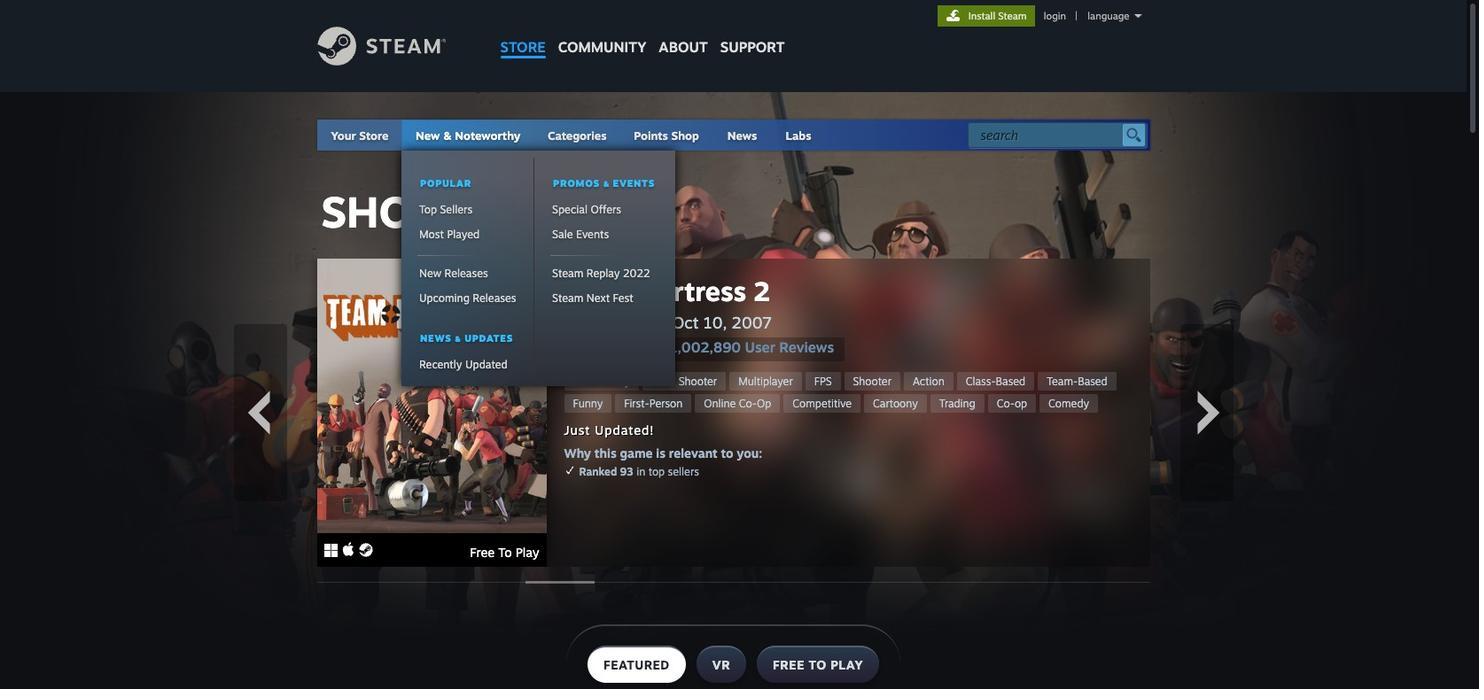 Task type: locate. For each thing, give the bounding box(es) containing it.
1 vertical spatial new
[[419, 267, 442, 280]]

free to play
[[573, 375, 631, 388], [773, 658, 864, 673]]

0 horizontal spatial co-
[[739, 397, 757, 410]]

co- right the online
[[739, 397, 757, 410]]

0 horizontal spatial events
[[576, 228, 609, 241]]

releases inside "link"
[[445, 267, 488, 280]]

steam for steam next fest
[[552, 292, 584, 305]]

free to play link
[[564, 372, 639, 391]]

ranked 93 in top sellers
[[579, 465, 699, 479]]

0 horizontal spatial shooter
[[321, 185, 525, 238]]

releases up "updates" at the left of page
[[473, 292, 516, 305]]

support link
[[714, 0, 791, 60]]

& up recently updated on the left bottom
[[455, 332, 462, 345]]

releases for new releases
[[445, 267, 488, 280]]

popular
[[420, 177, 472, 190]]

& up offers
[[603, 177, 610, 190]]

categories link
[[548, 129, 607, 143]]

steam left next
[[552, 292, 584, 305]]

2 based from the left
[[1078, 375, 1108, 388]]

news & updates
[[420, 332, 513, 345]]

0 horizontal spatial news
[[420, 332, 452, 345]]

cartoony link
[[864, 395, 927, 413]]

1 vertical spatial play
[[516, 545, 539, 561]]

2 vertical spatial free
[[773, 658, 805, 673]]

new releases
[[419, 267, 488, 280]]

based for team-
[[1078, 375, 1108, 388]]

0 vertical spatial new
[[416, 129, 440, 143]]

team
[[568, 275, 636, 308]]

op
[[757, 397, 772, 410]]

new inside "link"
[[419, 267, 442, 280]]

| down "date:"
[[662, 339, 666, 356]]

free to play link
[[317, 259, 547, 570]]

1 co- from the left
[[739, 397, 757, 410]]

about
[[659, 38, 708, 56]]

promos & events
[[553, 177, 655, 190]]

2022
[[623, 267, 650, 280]]

new up upcoming
[[419, 267, 442, 280]]

date:
[[630, 313, 668, 332]]

0 vertical spatial free to play
[[573, 375, 631, 388]]

fest
[[613, 292, 634, 305]]

community
[[558, 38, 647, 56]]

online co-op
[[704, 397, 772, 410]]

0 vertical spatial news
[[728, 129, 758, 143]]

sale
[[552, 228, 573, 241]]

search text field
[[981, 124, 1118, 147]]

& for news
[[455, 332, 462, 345]]

you:
[[737, 446, 763, 461]]

upcoming releases
[[419, 292, 516, 305]]

new for new releases
[[419, 267, 442, 280]]

news
[[728, 129, 758, 143], [420, 332, 452, 345]]

1 horizontal spatial news
[[728, 129, 758, 143]]

2 vertical spatial to
[[809, 658, 827, 673]]

points
[[634, 129, 668, 143]]

action link
[[904, 372, 954, 391]]

news inside 'link'
[[728, 129, 758, 143]]

0 horizontal spatial free
[[470, 545, 495, 561]]

most
[[419, 228, 444, 241]]

why this game is relevant to you:
[[564, 446, 763, 461]]

news up recently at the left of page
[[420, 332, 452, 345]]

featured
[[604, 658, 670, 673]]

events
[[613, 177, 655, 190], [576, 228, 609, 241]]

install steam link
[[938, 5, 1035, 27]]

vr
[[713, 658, 731, 673]]

store
[[359, 129, 389, 143]]

1 vertical spatial |
[[662, 339, 666, 356]]

steam replay 2022
[[552, 267, 650, 280]]

2 horizontal spatial &
[[603, 177, 610, 190]]

hero
[[652, 375, 676, 388]]

0 vertical spatial free
[[573, 375, 594, 388]]

&
[[443, 129, 452, 143], [603, 177, 610, 190], [455, 332, 462, 345]]

1 vertical spatial &
[[603, 177, 610, 190]]

co-
[[739, 397, 757, 410], [997, 397, 1015, 410]]

free up funny
[[573, 375, 594, 388]]

user
[[745, 339, 776, 356]]

to
[[499, 545, 512, 561]]

1 horizontal spatial co-
[[997, 397, 1015, 410]]

co- down class-based
[[997, 397, 1015, 410]]

10,
[[704, 313, 727, 332]]

1 vertical spatial events
[[576, 228, 609, 241]]

free right vr
[[773, 658, 805, 673]]

1 horizontal spatial play
[[611, 375, 631, 388]]

fps
[[814, 375, 832, 388]]

releases up the upcoming releases
[[445, 267, 488, 280]]

0 horizontal spatial |
[[662, 339, 666, 356]]

updates
[[465, 332, 513, 345]]

funny
[[573, 397, 603, 410]]

events down the "special offers" link
[[576, 228, 609, 241]]

0 vertical spatial steam
[[999, 10, 1027, 22]]

& left noteworthy
[[443, 129, 452, 143]]

2 horizontal spatial play
[[831, 658, 864, 673]]

| right login
[[1076, 10, 1078, 22]]

cartoony
[[873, 397, 918, 410]]

2 vertical spatial steam
[[552, 292, 584, 305]]

2 vertical spatial &
[[455, 332, 462, 345]]

steam up steam next fest
[[552, 267, 584, 280]]

reviews
[[780, 339, 834, 356]]

2 horizontal spatial free
[[773, 658, 805, 673]]

1 horizontal spatial to
[[721, 446, 734, 461]]

sellers
[[668, 465, 699, 479]]

2 horizontal spatial shooter
[[853, 375, 892, 388]]

1 vertical spatial news
[[420, 332, 452, 345]]

recently updated
[[419, 358, 508, 371]]

new for new & noteworthy
[[416, 129, 440, 143]]

0 vertical spatial &
[[443, 129, 452, 143]]

steam replay 2022 link
[[552, 263, 651, 285]]

1 horizontal spatial |
[[1076, 10, 1078, 22]]

|
[[1076, 10, 1078, 22], [662, 339, 666, 356]]

1 vertical spatial free
[[470, 545, 495, 561]]

class-based
[[966, 375, 1026, 388]]

1 vertical spatial to
[[721, 446, 734, 461]]

0 horizontal spatial to
[[597, 375, 607, 388]]

0 vertical spatial to
[[597, 375, 607, 388]]

1 vertical spatial steam
[[552, 267, 584, 280]]

first-person
[[624, 397, 683, 410]]

person
[[650, 397, 683, 410]]

news left the labs
[[728, 129, 758, 143]]

& for new
[[443, 129, 452, 143]]

previous image
[[236, 391, 281, 435]]

based
[[996, 375, 1026, 388], [1078, 375, 1108, 388]]

first-
[[624, 397, 650, 410]]

shooter
[[321, 185, 525, 238], [679, 375, 717, 388], [853, 375, 892, 388]]

played
[[447, 228, 480, 241]]

class-
[[966, 375, 996, 388]]

1 horizontal spatial based
[[1078, 375, 1108, 388]]

language
[[1088, 10, 1130, 22]]

most played
[[419, 228, 480, 241]]

multiplayer
[[739, 375, 793, 388]]

0 vertical spatial |
[[1076, 10, 1078, 22]]

1 vertical spatial releases
[[473, 292, 516, 305]]

team fortress 2 image
[[317, 259, 547, 534]]

1 based from the left
[[996, 375, 1026, 388]]

free left 'to'
[[470, 545, 495, 561]]

comedy
[[1049, 397, 1090, 410]]

op
[[1015, 397, 1028, 410]]

events up offers
[[613, 177, 655, 190]]

1 horizontal spatial events
[[613, 177, 655, 190]]

upcoming releases link
[[418, 288, 517, 310]]

in
[[637, 465, 646, 479]]

news for news & updates
[[420, 332, 452, 345]]

0 horizontal spatial &
[[443, 129, 452, 143]]

2 vertical spatial play
[[831, 658, 864, 673]]

recently updated link
[[418, 355, 509, 377]]

noteworthy
[[455, 129, 521, 143]]

new up popular
[[416, 129, 440, 143]]

0 vertical spatial releases
[[445, 267, 488, 280]]

team fortress 2 release date: oct 10, 2007 very positive | 1,002,890 user reviews
[[568, 275, 834, 356]]

trading link
[[931, 395, 985, 413]]

top
[[649, 465, 665, 479]]

your store link
[[331, 129, 389, 143]]

steam right 'install'
[[999, 10, 1027, 22]]

based up the co-op link
[[996, 375, 1026, 388]]

1 horizontal spatial free to play
[[773, 658, 864, 673]]

0 horizontal spatial based
[[996, 375, 1026, 388]]

1,002,890
[[670, 339, 741, 356]]

steam
[[999, 10, 1027, 22], [552, 267, 584, 280], [552, 292, 584, 305]]

based inside team-based funny
[[1078, 375, 1108, 388]]

team-based funny
[[573, 375, 1108, 410]]

1 horizontal spatial &
[[455, 332, 462, 345]]

releases for upcoming releases
[[473, 292, 516, 305]]

based up comedy
[[1078, 375, 1108, 388]]



Task type: describe. For each thing, give the bounding box(es) containing it.
replay
[[587, 267, 620, 280]]

updated
[[465, 358, 508, 371]]

new & noteworthy link
[[416, 129, 521, 143]]

most played link
[[418, 224, 481, 246]]

2
[[754, 275, 771, 308]]

co-op
[[997, 397, 1028, 410]]

ranked
[[579, 465, 617, 479]]

& for promos
[[603, 177, 610, 190]]

your
[[331, 129, 356, 143]]

new releases link
[[418, 263, 489, 285]]

top sellers
[[419, 203, 473, 216]]

special offers
[[552, 203, 622, 216]]

co-op link
[[988, 395, 1036, 413]]

steam next fest link
[[552, 288, 634, 310]]

free to play
[[470, 545, 539, 561]]

0 horizontal spatial free to play
[[573, 375, 631, 388]]

2007
[[732, 313, 772, 332]]

trading
[[940, 397, 976, 410]]

based for class-
[[996, 375, 1026, 388]]

top sellers link
[[418, 199, 474, 222]]

steam for steam replay 2022
[[552, 267, 584, 280]]

sellers
[[440, 203, 473, 216]]

store
[[500, 38, 546, 56]]

login
[[1044, 10, 1067, 22]]

login link
[[1041, 10, 1070, 22]]

shop
[[672, 129, 699, 143]]

why
[[564, 446, 591, 461]]

2 horizontal spatial to
[[809, 658, 827, 673]]

your store
[[331, 129, 389, 143]]

relevant
[[669, 446, 718, 461]]

1 horizontal spatial free
[[573, 375, 594, 388]]

release
[[568, 313, 626, 332]]

game
[[620, 446, 653, 461]]

comedy link
[[1040, 395, 1098, 413]]

team-
[[1047, 375, 1078, 388]]

shooter link
[[844, 372, 901, 391]]

just
[[564, 423, 591, 438]]

community link
[[552, 0, 653, 64]]

very
[[571, 339, 602, 356]]

next image
[[1187, 391, 1231, 435]]

class-based link
[[957, 372, 1035, 391]]

upcoming
[[419, 292, 470, 305]]

labs
[[786, 129, 812, 143]]

news link
[[713, 120, 772, 151]]

news for news
[[728, 129, 758, 143]]

action
[[913, 375, 945, 388]]

funny link
[[564, 395, 612, 413]]

1 vertical spatial free to play
[[773, 658, 864, 673]]

special
[[552, 203, 588, 216]]

offers
[[591, 203, 622, 216]]

login | language
[[1044, 10, 1130, 22]]

next
[[587, 292, 610, 305]]

1 horizontal spatial shooter
[[679, 375, 717, 388]]

first-person link
[[615, 395, 692, 413]]

competitive
[[793, 397, 852, 410]]

just updated!
[[564, 423, 655, 438]]

special offers link
[[552, 199, 622, 222]]

points shop link
[[620, 120, 713, 151]]

this
[[595, 446, 617, 461]]

labs link
[[772, 120, 826, 151]]

0 vertical spatial play
[[611, 375, 631, 388]]

support
[[721, 38, 785, 56]]

0 vertical spatial events
[[613, 177, 655, 190]]

team-based link
[[1038, 372, 1117, 391]]

| inside team fortress 2 release date: oct 10, 2007 very positive | 1,002,890 user reviews
[[662, 339, 666, 356]]

93
[[620, 465, 634, 479]]

is
[[656, 446, 666, 461]]

oct
[[672, 313, 699, 332]]

online co-op link
[[695, 395, 780, 413]]

recently
[[419, 358, 462, 371]]

sale events
[[552, 228, 609, 241]]

promos
[[553, 177, 600, 190]]

2 co- from the left
[[997, 397, 1015, 410]]

install steam
[[969, 10, 1027, 22]]

steam next fest
[[552, 292, 634, 305]]

top
[[419, 203, 437, 216]]

0 horizontal spatial play
[[516, 545, 539, 561]]

fps link
[[806, 372, 841, 391]]

to inside free to play link
[[597, 375, 607, 388]]

fortress
[[643, 275, 747, 308]]

points shop
[[634, 129, 699, 143]]

sale events link
[[552, 224, 610, 246]]

positive
[[606, 339, 659, 356]]



Task type: vqa. For each thing, say whether or not it's contained in the screenshot.
New Releases
yes



